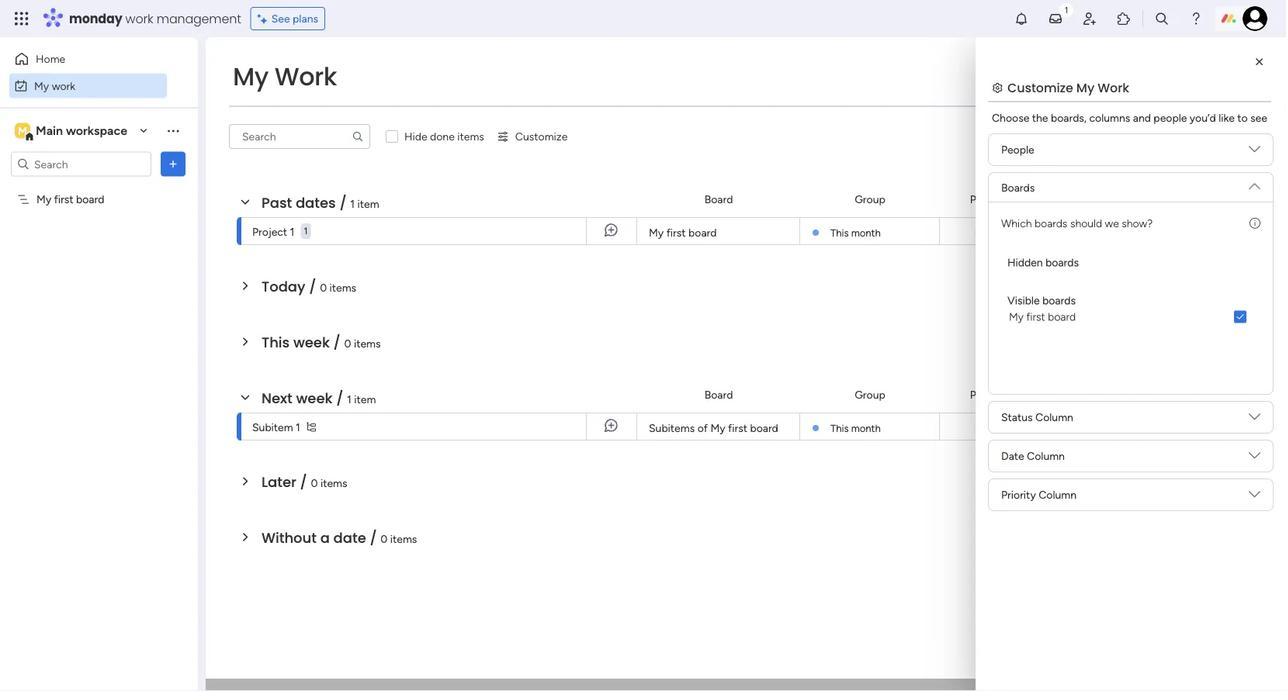 Task type: locate. For each thing, give the bounding box(es) containing it.
1 down this week / 0 items
[[347, 393, 352, 406]]

date up priority
[[1001, 450, 1024, 463]]

1 board from the top
[[705, 193, 733, 206]]

column up date column at the right of page
[[1036, 411, 1073, 424]]

hidden boards heading
[[1008, 255, 1079, 271]]

0 vertical spatial board
[[705, 193, 733, 206]]

visible boards heading
[[1008, 293, 1076, 309]]

0 right later
[[311, 477, 318, 490]]

options image
[[165, 156, 181, 172]]

nov left 16
[[1074, 225, 1093, 238]]

list box
[[1001, 238, 1261, 335]]

dapulse dropdown down arrow image
[[1249, 144, 1261, 161], [1249, 450, 1261, 468], [1249, 489, 1261, 507]]

0 horizontal spatial my first board
[[36, 193, 104, 206]]

1 vertical spatial item
[[354, 393, 376, 406]]

items inside 'without a date / 0 items'
[[390, 533, 417, 546]]

none search field inside main content
[[229, 124, 370, 149]]

2 this month from the top
[[831, 422, 881, 435]]

item right dates on the top left of the page
[[358, 197, 379, 210]]

my inside visible boards my first board
[[1009, 311, 1024, 324]]

item
[[358, 197, 379, 210], [354, 393, 376, 406]]

board
[[705, 193, 733, 206], [705, 389, 733, 402]]

2 vertical spatial people
[[970, 389, 1003, 402]]

items right date
[[390, 533, 417, 546]]

3 dapulse dropdown down arrow image from the top
[[1249, 489, 1261, 507]]

nov 23
[[1073, 421, 1106, 433]]

dapulse dropdown down arrow image for date column
[[1249, 450, 1261, 468]]

customize
[[1008, 79, 1073, 96], [515, 130, 568, 143]]

to
[[1238, 111, 1248, 125]]

2 vertical spatial dapulse dropdown down arrow image
[[1249, 489, 1261, 507]]

dapulse dropdown down arrow image up v2 info image
[[1249, 175, 1261, 192]]

choose
[[992, 111, 1030, 125]]

0 vertical spatial work
[[125, 10, 153, 27]]

nov left 23
[[1073, 421, 1092, 433]]

None search field
[[229, 124, 370, 149]]

item down this week / 0 items
[[354, 393, 376, 406]]

board for past dates /
[[705, 193, 733, 206]]

next
[[262, 389, 292, 408]]

items
[[457, 130, 484, 143], [330, 281, 356, 294], [354, 337, 381, 350], [321, 477, 347, 490], [390, 533, 417, 546]]

work down plans
[[275, 59, 337, 94]]

date
[[1076, 193, 1099, 206], [1076, 389, 1099, 402], [1001, 450, 1024, 463]]

people
[[1001, 143, 1035, 156], [970, 193, 1003, 206], [970, 389, 1003, 402]]

0 vertical spatial nov
[[1074, 225, 1093, 238]]

1 group from the top
[[855, 193, 886, 206]]

1 vertical spatial nov
[[1073, 421, 1092, 433]]

boards inside "heading"
[[1046, 256, 1079, 269]]

1 vertical spatial people
[[970, 193, 1003, 206]]

0 vertical spatial column
[[1036, 411, 1073, 424]]

work down home at the top left of the page
[[52, 79, 75, 92]]

0 right date
[[381, 533, 388, 546]]

1 vertical spatial boards
[[1046, 256, 1079, 269]]

2 dapulse dropdown down arrow image from the top
[[1249, 412, 1261, 429]]

0 vertical spatial month
[[851, 227, 881, 239]]

boards right which on the top right of page
[[1035, 217, 1068, 230]]

1 vertical spatial column
[[1027, 450, 1065, 463]]

1 dapulse dropdown down arrow image from the top
[[1249, 175, 1261, 192]]

0 vertical spatial dapulse dropdown down arrow image
[[1249, 175, 1261, 192]]

customize button
[[490, 124, 574, 149]]

1 left 1 button
[[290, 225, 295, 238]]

main content containing past dates /
[[206, 37, 1286, 692]]

it
[[1221, 421, 1228, 434]]

0 vertical spatial this
[[831, 227, 849, 239]]

priority column
[[1001, 489, 1077, 502]]

2 vertical spatial boards
[[1043, 294, 1076, 307]]

board for next week /
[[705, 389, 733, 402]]

1 down dates on the top left of the page
[[304, 226, 308, 237]]

1 horizontal spatial customize
[[1008, 79, 1073, 96]]

1 vertical spatial my first board
[[649, 226, 717, 239]]

we
[[1105, 217, 1119, 230]]

which boards should we show?
[[1001, 217, 1153, 230]]

1 vertical spatial status
[[1180, 389, 1212, 402]]

0 vertical spatial customize
[[1008, 79, 1073, 96]]

0 up the next week / 1 item
[[344, 337, 351, 350]]

Search in workspace field
[[33, 155, 130, 173]]

1 vertical spatial this month
[[831, 422, 881, 435]]

list box containing hidden boards
[[1001, 238, 1261, 335]]

0
[[320, 281, 327, 294], [344, 337, 351, 350], [311, 477, 318, 490], [381, 533, 388, 546]]

0 vertical spatial status
[[1180, 193, 1212, 206]]

boards
[[1035, 217, 1068, 230], [1046, 256, 1079, 269], [1043, 294, 1076, 307]]

week down today / 0 items
[[293, 333, 330, 352]]

you'd
[[1190, 111, 1216, 125]]

search everything image
[[1154, 11, 1170, 26]]

first
[[54, 193, 73, 206], [667, 226, 686, 239], [1027, 311, 1045, 324], [728, 422, 748, 435]]

hidden boards
[[1008, 256, 1079, 269]]

subitem 1
[[252, 421, 300, 434]]

1 vertical spatial month
[[851, 422, 881, 435]]

1 horizontal spatial work
[[125, 10, 153, 27]]

board
[[76, 193, 104, 206], [689, 226, 717, 239], [1048, 311, 1076, 324], [750, 422, 778, 435]]

items right later
[[321, 477, 347, 490]]

item inside past dates / 1 item
[[358, 197, 379, 210]]

john smith image
[[1243, 6, 1268, 31]]

without a date / 0 items
[[262, 528, 417, 548]]

0 vertical spatial this month
[[831, 227, 881, 239]]

board up my first board link in the right top of the page
[[705, 193, 733, 206]]

dapulse dropdown down arrow image right 'it'
[[1249, 412, 1261, 429]]

week
[[293, 333, 330, 352], [296, 389, 333, 408]]

work
[[275, 59, 337, 94], [1098, 79, 1129, 96]]

boards right visible
[[1043, 294, 1076, 307]]

customize for customize
[[515, 130, 568, 143]]

items inside this week / 0 items
[[354, 337, 381, 350]]

column
[[1036, 411, 1073, 424], [1027, 450, 1065, 463], [1039, 489, 1077, 502]]

2 group from the top
[[855, 389, 886, 402]]

/ right dates on the top left of the page
[[340, 193, 347, 213]]

boards inside visible boards my first board
[[1043, 294, 1076, 307]]

1
[[350, 197, 355, 210], [290, 225, 295, 238], [304, 226, 308, 237], [347, 393, 352, 406], [296, 421, 300, 434]]

boards,
[[1051, 111, 1087, 125]]

2 vertical spatial this
[[831, 422, 849, 435]]

column for priority column
[[1039, 489, 1077, 502]]

dapulse dropdown down arrow image for priority column
[[1249, 489, 1261, 507]]

home button
[[9, 47, 167, 71]]

subitems of my first board
[[649, 422, 778, 435]]

first inside visible boards my first board
[[1027, 311, 1045, 324]]

week up v2 subitems open icon
[[296, 389, 333, 408]]

board up subitems of my first board link
[[705, 389, 733, 402]]

work right monday
[[125, 10, 153, 27]]

1 vertical spatial dapulse dropdown down arrow image
[[1249, 450, 1261, 468]]

1 vertical spatial customize
[[515, 130, 568, 143]]

0 vertical spatial date
[[1076, 193, 1099, 206]]

item inside the next week / 1 item
[[354, 393, 376, 406]]

dapulse dropdown down arrow image for people
[[1249, 144, 1261, 161]]

/ right date
[[370, 528, 377, 548]]

option
[[0, 186, 198, 189]]

items inside today / 0 items
[[330, 281, 356, 294]]

week for this
[[293, 333, 330, 352]]

boards down v2 overdue deadline icon
[[1046, 256, 1079, 269]]

done
[[430, 130, 455, 143]]

1 horizontal spatial my first board
[[649, 226, 717, 239]]

work for my
[[52, 79, 75, 92]]

priority
[[1001, 489, 1036, 502]]

0 vertical spatial week
[[293, 333, 330, 352]]

0 vertical spatial my first board
[[36, 193, 104, 206]]

1 vertical spatial dapulse dropdown down arrow image
[[1249, 412, 1261, 429]]

people up status column
[[970, 389, 1003, 402]]

0 horizontal spatial work
[[52, 79, 75, 92]]

2 dapulse dropdown down arrow image from the top
[[1249, 450, 1261, 468]]

group for past dates /
[[855, 193, 886, 206]]

status
[[1180, 193, 1212, 206], [1180, 389, 1212, 402], [1001, 411, 1033, 424]]

subitems of my first board link
[[647, 414, 790, 442]]

items up the next week / 1 item
[[354, 337, 381, 350]]

1 horizontal spatial work
[[1098, 79, 1129, 96]]

2 vertical spatial column
[[1039, 489, 1077, 502]]

/
[[340, 193, 347, 213], [309, 277, 316, 297], [333, 333, 341, 352], [336, 389, 343, 408], [300, 472, 307, 492], [370, 528, 377, 548]]

1 left v2 subitems open icon
[[296, 421, 300, 434]]

0 inside this week / 0 items
[[344, 337, 351, 350]]

v2 overdue deadline image
[[1039, 224, 1051, 239]]

column right priority
[[1039, 489, 1077, 502]]

people for next week /
[[970, 389, 1003, 402]]

items inside later / 0 items
[[321, 477, 347, 490]]

0 vertical spatial dapulse dropdown down arrow image
[[1249, 144, 1261, 161]]

my first board
[[36, 193, 104, 206], [649, 226, 717, 239]]

see
[[1251, 111, 1268, 125]]

hide
[[404, 130, 427, 143]]

my first board link
[[647, 218, 790, 246]]

my
[[233, 59, 268, 94], [1077, 79, 1095, 96], [34, 79, 49, 92], [36, 193, 51, 206], [649, 226, 664, 239], [1009, 311, 1024, 324], [711, 422, 725, 435]]

0 vertical spatial group
[[855, 193, 886, 206]]

work inside 'button'
[[52, 79, 75, 92]]

group
[[855, 193, 886, 206], [855, 389, 886, 402]]

1 inside the next week / 1 item
[[347, 393, 352, 406]]

column up the priority column
[[1027, 450, 1065, 463]]

0 inside 'without a date / 0 items'
[[381, 533, 388, 546]]

dapulse dropdown down arrow image
[[1249, 175, 1261, 192], [1249, 412, 1261, 429]]

1 vertical spatial work
[[52, 79, 75, 92]]

date up nov 23
[[1076, 389, 1099, 402]]

board inside visible boards my first board
[[1048, 311, 1076, 324]]

0 right the today
[[320, 281, 327, 294]]

past dates / 1 item
[[262, 193, 379, 213]]

1 vertical spatial board
[[705, 389, 733, 402]]

work
[[125, 10, 153, 27], [52, 79, 75, 92]]

0 inside later / 0 items
[[311, 477, 318, 490]]

1 button
[[301, 217, 311, 245]]

this week / 0 items
[[262, 333, 381, 352]]

my work button
[[9, 73, 167, 98]]

this month
[[831, 227, 881, 239], [831, 422, 881, 435]]

customize my work
[[1008, 79, 1129, 96]]

today / 0 items
[[262, 277, 356, 297]]

plans
[[293, 12, 318, 25]]

0 vertical spatial item
[[358, 197, 379, 210]]

main content
[[206, 37, 1286, 692]]

column for status column
[[1036, 411, 1073, 424]]

nov for nov 23
[[1073, 421, 1092, 433]]

1 right dates on the top left of the page
[[350, 197, 355, 210]]

workspace selection element
[[15, 121, 130, 142]]

choose the boards, columns and people you'd like to see
[[992, 111, 1268, 125]]

subitems
[[649, 422, 695, 435]]

nov
[[1074, 225, 1093, 238], [1073, 421, 1092, 433]]

1 dapulse dropdown down arrow image from the top
[[1249, 144, 1261, 161]]

month
[[851, 227, 881, 239], [851, 422, 881, 435]]

see
[[271, 12, 290, 25]]

project
[[252, 225, 287, 238]]

this
[[831, 227, 849, 239], [262, 333, 290, 352], [831, 422, 849, 435]]

boards for which
[[1035, 217, 1068, 230]]

customize inside button
[[515, 130, 568, 143]]

date up should at the top
[[1076, 193, 1099, 206]]

v2 info image
[[1250, 215, 1261, 231]]

a
[[320, 528, 330, 548]]

1 vertical spatial date
[[1076, 389, 1099, 402]]

Filter dashboard by text search field
[[229, 124, 370, 149]]

1 vertical spatial week
[[296, 389, 333, 408]]

visible boards my first board
[[1008, 294, 1076, 324]]

2 vertical spatial status
[[1001, 411, 1033, 424]]

week for next
[[296, 389, 333, 408]]

1 image
[[1060, 1, 1074, 18]]

people down choose
[[1001, 143, 1035, 156]]

dapulse dropdown down arrow image for boards
[[1249, 175, 1261, 192]]

2 board from the top
[[705, 389, 733, 402]]

date for next week /
[[1076, 389, 1099, 402]]

working on it
[[1164, 421, 1228, 434]]

items up this week / 0 items
[[330, 281, 356, 294]]

0 vertical spatial boards
[[1035, 217, 1068, 230]]

people up which on the top right of page
[[970, 193, 1003, 206]]

1 vertical spatial group
[[855, 389, 886, 402]]

work up columns
[[1098, 79, 1129, 96]]

0 horizontal spatial customize
[[515, 130, 568, 143]]

workspace
[[66, 123, 127, 138]]



Task type: vqa. For each thing, say whether or not it's contained in the screenshot.
Creative assets
no



Task type: describe. For each thing, give the bounding box(es) containing it.
apps image
[[1116, 11, 1132, 26]]

v2 subitems open image
[[307, 422, 316, 432]]

date column
[[1001, 450, 1065, 463]]

work for monday
[[125, 10, 153, 27]]

items right done
[[457, 130, 484, 143]]

invite members image
[[1082, 11, 1098, 26]]

2 vertical spatial date
[[1001, 450, 1024, 463]]

monday
[[69, 10, 122, 27]]

and
[[1133, 111, 1151, 125]]

1 inside past dates / 1 item
[[350, 197, 355, 210]]

later / 0 items
[[262, 472, 347, 492]]

/ right later
[[300, 472, 307, 492]]

main
[[36, 123, 63, 138]]

monday work management
[[69, 10, 241, 27]]

like
[[1219, 111, 1235, 125]]

see plans button
[[250, 7, 325, 30]]

my work
[[233, 59, 337, 94]]

select product image
[[14, 11, 29, 26]]

item for next week /
[[354, 393, 376, 406]]

status for next week /
[[1180, 389, 1212, 402]]

subitem
[[252, 421, 293, 434]]

without
[[262, 528, 317, 548]]

the
[[1032, 111, 1048, 125]]

visible
[[1008, 294, 1040, 307]]

1 this month from the top
[[831, 227, 881, 239]]

2 month from the top
[[851, 422, 881, 435]]

people for past dates /
[[970, 193, 1003, 206]]

notifications image
[[1014, 11, 1029, 26]]

group for next week /
[[855, 389, 886, 402]]

show?
[[1122, 217, 1153, 230]]

/ down this week / 0 items
[[336, 389, 343, 408]]

working
[[1164, 421, 1204, 434]]

work inside main content
[[1098, 79, 1129, 96]]

inbox image
[[1048, 11, 1063, 26]]

workspace image
[[15, 122, 30, 139]]

my first board inside my first board list box
[[36, 193, 104, 206]]

date for past dates /
[[1076, 193, 1099, 206]]

later
[[262, 472, 296, 492]]

past
[[262, 193, 292, 213]]

columns
[[1089, 111, 1130, 125]]

my work
[[34, 79, 75, 92]]

list box inside main content
[[1001, 238, 1261, 335]]

should
[[1070, 217, 1102, 230]]

status for past dates /
[[1180, 193, 1212, 206]]

of
[[698, 422, 708, 435]]

status column
[[1001, 411, 1073, 424]]

23
[[1095, 421, 1106, 433]]

which
[[1001, 217, 1032, 230]]

main workspace
[[36, 123, 127, 138]]

next week / 1 item
[[262, 389, 376, 408]]

management
[[157, 10, 241, 27]]

0 horizontal spatial work
[[275, 59, 337, 94]]

boards for visible
[[1043, 294, 1076, 307]]

on
[[1206, 421, 1219, 434]]

customize for customize my work
[[1008, 79, 1073, 96]]

my first board inside my first board link
[[649, 226, 717, 239]]

workspace options image
[[165, 123, 181, 138]]

/ up the next week / 1 item
[[333, 333, 341, 352]]

dates
[[296, 193, 336, 213]]

my inside 'button'
[[34, 79, 49, 92]]

see plans
[[271, 12, 318, 25]]

help image
[[1188, 11, 1204, 26]]

0 vertical spatial people
[[1001, 143, 1035, 156]]

1 vertical spatial this
[[262, 333, 290, 352]]

m
[[18, 124, 27, 137]]

my first board list box
[[0, 183, 198, 422]]

search image
[[352, 130, 364, 143]]

people
[[1154, 111, 1187, 125]]

first inside list box
[[54, 193, 73, 206]]

nov 16
[[1074, 225, 1105, 238]]

16
[[1095, 225, 1105, 238]]

item for past dates /
[[358, 197, 379, 210]]

dapulse dropdown down arrow image for status column
[[1249, 412, 1261, 429]]

hidden
[[1008, 256, 1043, 269]]

nov for nov 16
[[1074, 225, 1093, 238]]

boards for hidden
[[1046, 256, 1079, 269]]

1 month from the top
[[851, 227, 881, 239]]

project 1
[[252, 225, 295, 238]]

column for date column
[[1027, 450, 1065, 463]]

hide done items
[[404, 130, 484, 143]]

date
[[333, 528, 366, 548]]

home
[[36, 52, 65, 66]]

1 inside 1 button
[[304, 226, 308, 237]]

/ right the today
[[309, 277, 316, 297]]

boards
[[1001, 181, 1035, 194]]

0 inside today / 0 items
[[320, 281, 327, 294]]

today
[[262, 277, 305, 297]]



